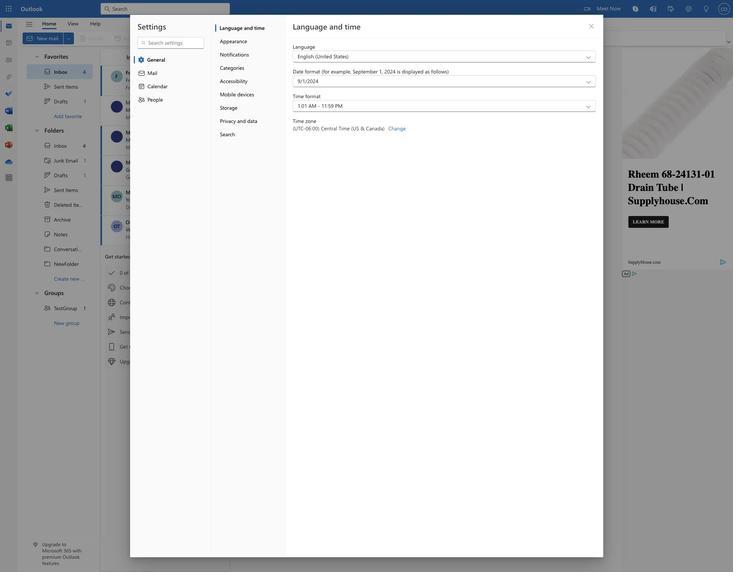 Task type: locate. For each thing, give the bounding box(es) containing it.
1  tree item from the top
[[27, 242, 102, 257]]

1 mt from the top
[[113, 103, 121, 110]]

1 horizontal spatial language and time
[[293, 21, 361, 31]]

1 horizontal spatial new
[[167, 226, 177, 233]]

select a conversation checkbox containing mo
[[111, 191, 126, 203]]

1 vertical spatial  tree item
[[27, 138, 93, 153]]

1  sent items from the top
[[44, 83, 78, 90]]

2  drafts from the top
[[44, 172, 68, 179]]

2  from the top
[[44, 186, 51, 194]]

to down get outlook mobile
[[141, 358, 146, 365]]

select a conversation checkbox containing mt
[[111, 131, 126, 143]]

items inside the favorites 'tree'
[[66, 83, 78, 90]]

security up microsoft account security info was added
[[168, 107, 186, 114]]

1 horizontal spatial 365
[[170, 358, 179, 365]]

2  sent items from the top
[[44, 186, 78, 194]]

10/4 for verification
[[205, 107, 214, 113]]

ot
[[114, 223, 120, 230]]

sent inside tree
[[54, 187, 64, 194]]

2  from the top
[[44, 172, 51, 179]]

seasons for hotels
[[138, 69, 157, 76]]

your down team
[[155, 226, 166, 233]]

1 down '' tree item
[[84, 172, 86, 179]]

1 vertical spatial testgroup
[[54, 305, 77, 312]]

select a conversation checkbox for you've joined the testgroup group
[[111, 191, 126, 203]]

 inside tree
[[44, 172, 51, 179]]

time inside message list no conversations selected "list box"
[[140, 299, 150, 306]]

time left (us
[[339, 125, 350, 132]]

and up the appearance button
[[244, 24, 253, 31]]

4
[[83, 68, 86, 75], [83, 142, 86, 149]]

mt for microsoft account security info was added
[[113, 133, 121, 140]]

5 wed from the top
[[195, 227, 204, 233]]

testgroup inside  testgroup
[[54, 305, 77, 312]]

0 vertical spatial time
[[293, 93, 304, 100]]

0 vertical spatial  tree item
[[27, 79, 93, 94]]

 archive
[[44, 216, 71, 223]]

1 vertical spatial info
[[189, 136, 199, 143]]

 down groups on the left of the page
[[44, 305, 51, 312]]

1 vertical spatial mt
[[113, 133, 121, 140]]

and up read
[[329, 21, 343, 31]]

1 horizontal spatial group
[[193, 196, 207, 203]]


[[138, 96, 145, 104], [44, 305, 51, 312]]

 drafts for 
[[44, 98, 68, 105]]

as inside  mark all as read
[[329, 35, 334, 42]]

1  tree item from the top
[[27, 94, 93, 109]]

 tree item
[[27, 227, 93, 242]]

0 vertical spatial info
[[187, 107, 196, 114]]

security for verification
[[168, 107, 186, 114]]

1 vertical spatial  sent items
[[44, 186, 78, 194]]

time
[[345, 21, 361, 31], [254, 24, 265, 31], [140, 299, 150, 306]]

get left started at the top of page
[[105, 253, 113, 260]]

drafts for 
[[54, 98, 68, 105]]

privacy and data
[[220, 118, 257, 125]]

(for
[[322, 68, 330, 75]]

0 vertical spatial 4
[[83, 68, 86, 75]]

home
[[42, 20, 56, 27]]

2  from the top
[[44, 260, 51, 268]]

team
[[168, 99, 180, 106], [170, 129, 182, 136]]

new group
[[54, 320, 80, 327]]

group down how
[[193, 196, 207, 203]]

send
[[120, 329, 131, 336]]


[[44, 231, 51, 238]]

get right microsoft image
[[126, 166, 134, 173]]

outlook
[[21, 5, 42, 13], [150, 189, 169, 196], [126, 219, 145, 226], [129, 344, 148, 351], [63, 554, 80, 561]]

1 horizontal spatial as
[[425, 68, 430, 75]]

 button
[[586, 20, 597, 32]]

0 vertical spatial zone
[[305, 118, 316, 125]]

1 wed 10/4 from the top
[[195, 107, 214, 113]]

to for upgrade to microsoft 365 with premium outlook features
[[62, 542, 66, 548]]

 up 
[[44, 186, 51, 194]]

4 down favorites tree item
[[83, 68, 86, 75]]

tab list containing home
[[37, 18, 107, 29]]

 for favorites
[[34, 53, 40, 59]]

to inside upgrade to microsoft 365 with premium outlook features
[[62, 542, 66, 548]]

0 horizontal spatial time
[[140, 299, 150, 306]]

0 horizontal spatial testgroup
[[54, 305, 77, 312]]

1 vertical spatial 
[[44, 172, 51, 179]]

 button left favorites
[[30, 50, 43, 63]]

1 vertical spatial 4
[[83, 142, 86, 149]]

Select a conversation checkbox
[[111, 131, 126, 143], [111, 191, 126, 203]]

language up appearance
[[219, 24, 242, 31]]

2 vertical spatial 
[[34, 290, 40, 296]]

 button left groups on the left of the page
[[30, 286, 43, 300]]

0 vertical spatial  sent items
[[44, 83, 78, 90]]

1  from the top
[[44, 98, 51, 105]]

microsoft inside upgrade to microsoft 365 with premium outlook features
[[42, 548, 62, 554]]

 tree item up add
[[27, 94, 93, 109]]

1 seasons from the top
[[138, 69, 157, 76]]

 inside the favorites 'tree'
[[44, 98, 51, 105]]

0 vertical spatial as
[[329, 35, 334, 42]]

mt down mt checkbox
[[113, 133, 121, 140]]

1  drafts from the top
[[44, 98, 68, 105]]

wed for group
[[195, 197, 204, 203]]

 drafts inside the favorites 'tree'
[[44, 98, 68, 105]]

 drafts inside tree
[[44, 172, 68, 179]]

2 microsoft account team image from the top
[[111, 131, 123, 143]]

format left (for
[[305, 68, 320, 75]]

10/4 for was
[[205, 137, 214, 143]]

 tree item down junk
[[27, 168, 93, 183]]

onedrive image
[[5, 159, 13, 166]]

 inbox up junk
[[44, 142, 67, 149]]

and inside tab panel
[[329, 21, 343, 31]]

0 vertical spatial  tree item
[[27, 94, 93, 109]]

3  from the top
[[34, 290, 40, 296]]

 left favorites
[[34, 53, 40, 59]]

choose your look
[[120, 284, 160, 291]]

confirm time zone
[[120, 299, 162, 306]]

dialog
[[0, 0, 733, 573]]

 tree item down favorites
[[27, 64, 93, 79]]

your
[[156, 166, 167, 173], [234, 166, 245, 173], [155, 226, 166, 233], [138, 284, 149, 291]]

0 horizontal spatial language and time
[[219, 24, 265, 31]]

new left outlook.com
[[167, 226, 177, 233]]

 drafts up add
[[44, 98, 68, 105]]

mobile
[[220, 91, 236, 98]]

to down team
[[149, 226, 154, 233]]

1  from the top
[[44, 68, 51, 75]]

3 wed 10/4 from the top
[[195, 167, 214, 173]]

 left the folders
[[34, 127, 40, 133]]

1 up add favorite 'tree item'
[[84, 98, 86, 105]]

0 horizontal spatial upgrade
[[42, 542, 61, 548]]


[[301, 35, 308, 42]]

1 vertical spatial as
[[425, 68, 430, 75]]

0 vertical spatial  drafts
[[44, 98, 68, 105]]

sent up "" tree item
[[54, 187, 64, 194]]

 up add favorite 'tree item'
[[44, 98, 51, 105]]

move & delete group
[[23, 31, 251, 46]]

get for get to know your onedrive – how to back up your pc and mobile
[[126, 166, 134, 173]]

4 wed 10/4 from the top
[[195, 197, 214, 203]]

 button inside groups tree item
[[30, 286, 43, 300]]

time up the appearance button
[[254, 24, 265, 31]]

 down 
[[44, 172, 51, 179]]

2  tree item from the top
[[27, 168, 93, 183]]

how
[[195, 166, 206, 173]]

Select a conversation checkbox
[[111, 221, 126, 233]]

1 vertical spatial 
[[44, 142, 51, 149]]

miami
[[172, 77, 187, 84]]

time up read
[[345, 21, 361, 31]]

create new folder tree item
[[27, 271, 94, 286]]

get
[[126, 166, 134, 173], [105, 253, 113, 260], [120, 344, 128, 351]]

0 vertical spatial mt
[[113, 103, 121, 110]]

notifications
[[220, 51, 249, 58]]

 inside tree
[[44, 186, 51, 194]]

 sent items up add favorite 'tree item'
[[44, 83, 78, 90]]

home button
[[37, 18, 62, 29]]

word image
[[5, 108, 13, 115]]

1  from the top
[[44, 83, 51, 90]]

microsoft account team up microsoft account security info was added
[[126, 129, 182, 136]]

0 vertical spatial  tree item
[[27, 64, 93, 79]]

2 vertical spatial items
[[73, 201, 86, 208]]

and inside button
[[244, 24, 253, 31]]

group inside message list no conversations selected "list box"
[[193, 196, 207, 203]]

2 1 from the top
[[84, 157, 86, 164]]

0 vertical spatial 
[[34, 53, 40, 59]]

2  tree item from the top
[[27, 183, 93, 197]]

time down date
[[293, 93, 304, 100]]

application
[[0, 0, 733, 573]]

four for four seasons hotels and resorts
[[126, 69, 136, 76]]

drafts for 
[[54, 172, 68, 179]]


[[589, 23, 594, 29]]

four left 
[[126, 77, 136, 84]]

 tree item
[[27, 79, 93, 94], [27, 183, 93, 197]]

sent up add
[[54, 83, 64, 90]]

select a conversation checkbox up the m
[[111, 131, 126, 143]]

wed 10/4 for outlook.com
[[195, 227, 214, 233]]

1 four from the top
[[126, 69, 136, 76]]

inbox
[[126, 53, 142, 61], [54, 68, 67, 75], [54, 142, 67, 149]]

select a conversation checkbox up ot
[[111, 191, 126, 203]]

tab list
[[37, 18, 107, 29]]

2  tree item from the top
[[27, 257, 93, 271]]

1 inside '' tree item
[[84, 157, 86, 164]]

mobile right pc
[[264, 166, 280, 173]]

0 vertical spatial get
[[126, 166, 134, 173]]

premium features image
[[33, 543, 38, 548]]

 left groups on the left of the page
[[34, 290, 40, 296]]

welcome
[[126, 226, 148, 233]]

0 vertical spatial sent
[[54, 83, 64, 90]]

items inside the " deleted items"
[[73, 201, 86, 208]]

 tree item
[[27, 94, 93, 109], [27, 168, 93, 183]]

language
[[293, 21, 327, 31], [219, 24, 242, 31], [293, 43, 315, 50]]

language and time up all
[[293, 21, 361, 31]]

0 horizontal spatial zone
[[151, 299, 162, 306]]

1 vertical spatial group
[[66, 320, 80, 327]]

four for four seasons hotel miami - family friendly hotel
[[126, 77, 136, 84]]

1  inbox from the top
[[44, 68, 67, 75]]

language and time up the appearance button
[[219, 24, 265, 31]]

1 vertical spatial seasons
[[138, 77, 157, 84]]

0 vertical spatial group
[[193, 196, 207, 203]]

categories
[[220, 64, 244, 71]]

0 vertical spatial microsoft account team image
[[111, 101, 123, 113]]

0 vertical spatial new
[[167, 226, 177, 233]]

 tree item
[[27, 153, 93, 168]]

wed
[[195, 107, 204, 113], [195, 137, 204, 143], [195, 167, 204, 173], [195, 197, 204, 203], [195, 227, 204, 233]]

upgrade for upgrade to microsoft 365
[[120, 358, 140, 365]]

four left 
[[126, 69, 136, 76]]

2 horizontal spatial time
[[345, 21, 361, 31]]

language and time inside button
[[219, 24, 265, 31]]

outlook team image
[[111, 221, 123, 233]]

1 horizontal spatial mobile
[[264, 166, 280, 173]]

upgrade inside message list no conversations selected "list box"
[[120, 358, 140, 365]]

0 vertical spatial team
[[168, 99, 180, 106]]

 sent items inside the favorites 'tree'
[[44, 83, 78, 90]]

items right deleted on the left top
[[73, 201, 86, 208]]

add favorite tree item
[[27, 109, 93, 124]]

zone down look
[[151, 299, 162, 306]]

2 mt from the top
[[113, 133, 121, 140]]

4 inside the favorites 'tree'
[[83, 68, 86, 75]]

 inside folders tree item
[[34, 127, 40, 133]]

account up know
[[150, 136, 168, 143]]

10/4 for onedrive
[[205, 167, 214, 173]]

 up 
[[44, 142, 51, 149]]

excel image
[[5, 125, 13, 132]]

account down calendar on the left top of page
[[149, 99, 167, 106]]

look
[[150, 284, 160, 291]]

1  button from the top
[[30, 50, 43, 63]]

upgrade up premium
[[42, 542, 61, 548]]

 for 
[[44, 172, 51, 179]]

0
[[120, 270, 123, 277]]

1 drafts from the top
[[54, 98, 68, 105]]

 down 
[[44, 246, 51, 253]]

displayed
[[402, 68, 423, 75]]

 inside the  tree item
[[44, 305, 51, 312]]

items up favorite
[[66, 83, 78, 90]]

1  from the top
[[34, 53, 40, 59]]

 left newfolder
[[44, 260, 51, 268]]

 tree item
[[27, 242, 102, 257], [27, 257, 93, 271]]

calendar image
[[5, 40, 13, 47]]

upgrade inside upgrade to microsoft 365 with premium outlook features
[[42, 542, 61, 548]]

4 wed from the top
[[195, 197, 204, 203]]

choose
[[120, 284, 137, 291]]

0 vertical spatial 365
[[170, 358, 179, 365]]

1 right  testgroup
[[84, 305, 86, 312]]

up
[[226, 166, 232, 173]]

0 vertical spatial 
[[44, 83, 51, 90]]

history
[[85, 246, 102, 253]]

info for was
[[189, 136, 199, 143]]

security for was
[[170, 136, 188, 143]]

hotel
[[158, 77, 171, 84], [229, 77, 242, 84]]

settings tab list
[[130, 15, 211, 558]]

 button
[[143, 51, 155, 63]]

change
[[388, 125, 406, 132]]

format for time
[[305, 93, 321, 100]]

to left with
[[62, 542, 66, 548]]

new inside message list no conversations selected "list box"
[[167, 226, 177, 233]]

1 vertical spatial security
[[170, 136, 188, 143]]

hotel down four seasons hotels and resorts
[[158, 77, 171, 84]]


[[44, 216, 51, 223]]

 for  testgroup
[[44, 305, 51, 312]]

your right up
[[234, 166, 245, 173]]

language and time button
[[215, 21, 285, 35]]

 tree item
[[27, 64, 93, 79], [27, 138, 93, 153]]

testgroup up new group
[[54, 305, 77, 312]]

3 wed from the top
[[195, 167, 204, 173]]

 tree item for 
[[27, 94, 93, 109]]

team for verification
[[168, 99, 180, 106]]

create new folder
[[54, 275, 94, 282]]

0 vertical spatial  button
[[30, 50, 43, 63]]

deleted
[[54, 201, 72, 208]]

365 inside message list no conversations selected "list box"
[[170, 358, 179, 365]]

0 vertical spatial testgroup
[[167, 196, 191, 203]]

add favorite
[[54, 113, 82, 120]]

2 wed 10/4 from the top
[[195, 137, 214, 143]]

1 horizontal spatial testgroup
[[167, 196, 191, 203]]

microsoft outlook image
[[111, 191, 123, 203]]

1 vertical spatial select a conversation checkbox
[[111, 191, 126, 203]]

0 vertical spatial 
[[138, 96, 145, 104]]

Select a conversation checkbox
[[111, 161, 126, 173]]

1 vertical spatial  tree item
[[27, 183, 93, 197]]

0 vertical spatial  inbox
[[44, 68, 67, 75]]

2 four from the top
[[126, 77, 136, 84]]

0 vertical spatial microsoft account team
[[126, 99, 180, 106]]

 button left the folders
[[30, 124, 43, 137]]

language down ''
[[293, 43, 315, 50]]

&
[[360, 125, 365, 132]]

1  from the top
[[44, 246, 51, 253]]

1 vertical spatial 
[[34, 127, 40, 133]]

2 4 from the top
[[83, 142, 86, 149]]

microsoft account team image for microsoft account security info verification
[[111, 101, 123, 113]]

2 vertical spatial  button
[[30, 286, 43, 300]]

2 vertical spatial get
[[120, 344, 128, 351]]

1 wed from the top
[[195, 107, 204, 113]]

2 drafts from the top
[[54, 172, 68, 179]]

0 horizontal spatial group
[[66, 320, 80, 327]]

testgroup right the
[[167, 196, 191, 203]]

inbox inside the favorites 'tree'
[[54, 68, 67, 75]]

outlook up welcome on the left
[[126, 219, 145, 226]]

1 horizontal spatial hotel
[[229, 77, 242, 84]]

1 vertical spatial new
[[70, 275, 79, 282]]

1 vertical spatial four
[[126, 77, 136, 84]]

1 vertical spatial time
[[293, 118, 304, 125]]

 inside settings tab list
[[138, 96, 145, 104]]

 inbox
[[44, 68, 67, 75], [44, 142, 67, 149]]

 button
[[203, 52, 214, 62]]

1 vertical spatial team
[[170, 129, 182, 136]]

inbox down favorites tree item
[[54, 68, 67, 75]]

0 vertical spatial inbox
[[126, 53, 142, 61]]

2  inbox from the top
[[44, 142, 67, 149]]

0 horizontal spatial as
[[329, 35, 334, 42]]

message list no conversations selected list box
[[101, 66, 280, 572]]

testgroup
[[167, 196, 191, 203], [54, 305, 77, 312]]

outlook down send a message
[[129, 344, 148, 351]]

0 horizontal spatial 
[[44, 305, 51, 312]]

notifications button
[[215, 48, 285, 61]]

tree containing 
[[27, 138, 102, 286]]

security left was
[[170, 136, 188, 143]]

1 1 from the top
[[84, 98, 86, 105]]

1 vertical spatial get
[[105, 253, 113, 260]]

5 wed 10/4 from the top
[[195, 227, 214, 233]]

 tree item up newfolder
[[27, 242, 102, 257]]


[[108, 299, 115, 307]]

0 vertical spatial 
[[44, 68, 51, 75]]

0 vertical spatial seasons
[[138, 69, 157, 76]]

inbox up  junk email
[[54, 142, 67, 149]]

 button inside favorites tree item
[[30, 50, 43, 63]]

0 vertical spatial 
[[44, 98, 51, 105]]

team up microsoft account security info was added
[[170, 129, 182, 136]]

 deleted items
[[44, 201, 86, 209]]

2 vertical spatial time
[[339, 125, 350, 132]]

 inside favorites tree item
[[34, 53, 40, 59]]

microsoft account team image
[[111, 101, 123, 113], [111, 131, 123, 143]]

microsoft account team for microsoft account security info was added
[[126, 129, 182, 136]]

0 horizontal spatial hotel
[[158, 77, 171, 84]]

info left was
[[189, 136, 199, 143]]

wed 10/4
[[195, 107, 214, 113], [195, 137, 214, 143], [195, 167, 214, 173], [195, 197, 214, 203], [195, 227, 214, 233]]

1 4 from the top
[[83, 68, 86, 75]]

1 vertical spatial zone
[[151, 299, 162, 306]]

 tree item inside tree
[[27, 183, 93, 197]]

0 vertical spatial drafts
[[54, 98, 68, 105]]

1 horizontal spatial 
[[138, 96, 145, 104]]

language up mark
[[293, 21, 327, 31]]

4 1 from the top
[[84, 305, 86, 312]]

team up microsoft account security info verification
[[168, 99, 180, 106]]

0 vertical spatial format
[[305, 68, 320, 75]]

your right know
[[156, 166, 167, 173]]

wed for was
[[195, 137, 204, 143]]

1 sent from the top
[[54, 83, 64, 90]]

1 microsoft account team from the top
[[126, 99, 180, 106]]

 inside the favorites 'tree'
[[44, 83, 51, 90]]

2  tree item from the top
[[27, 138, 93, 153]]

zone inside message list no conversations selected "list box"
[[151, 299, 162, 306]]

email
[[66, 157, 78, 164]]

language and time inside tab panel
[[293, 21, 361, 31]]

3  button from the top
[[30, 286, 43, 300]]

mt down four seasons hotels and resorts image
[[113, 103, 121, 110]]

1 hotel from the left
[[158, 77, 171, 84]]

new left folder
[[70, 275, 79, 282]]

inbox heading
[[117, 49, 155, 65]]

1 vertical spatial 
[[44, 186, 51, 194]]

get right 
[[120, 344, 128, 351]]

outlook.com
[[179, 226, 209, 233]]

 down favorites
[[44, 68, 51, 75]]

 inside groups tree item
[[34, 290, 40, 296]]

1 vertical spatial 365
[[64, 548, 71, 554]]

0 vertical spatial 
[[44, 246, 51, 253]]

1 vertical spatial inbox
[[54, 68, 67, 75]]

 button inside folders tree item
[[30, 124, 43, 137]]

drafts inside the favorites 'tree'
[[54, 98, 68, 105]]

central
[[321, 125, 337, 132]]

info left verification
[[187, 107, 196, 114]]

now
[[610, 5, 621, 12]]

4 up '' tree item
[[83, 142, 86, 149]]

1 vertical spatial microsoft account team image
[[111, 131, 123, 143]]

 sent items inside tree
[[44, 186, 78, 194]]

2  from the top
[[34, 127, 40, 133]]

 down 
[[138, 96, 145, 104]]

0 vertical spatial items
[[66, 83, 78, 90]]

2  button from the top
[[30, 124, 43, 137]]

microsoft account team image up the m
[[111, 131, 123, 143]]

time inside tab panel
[[345, 21, 361, 31]]

1 vertical spatial  tree item
[[27, 168, 93, 183]]

drafts
[[54, 98, 68, 105], [54, 172, 68, 179]]


[[44, 98, 51, 105], [44, 172, 51, 179]]

1 microsoft account team image from the top
[[111, 101, 123, 113]]

inbox left  button
[[126, 53, 142, 61]]

onedrive
[[168, 166, 190, 173]]

upgrade for upgrade to microsoft 365 with premium outlook features
[[42, 542, 61, 548]]

 down favorites
[[44, 83, 51, 90]]

1 vertical spatial 
[[44, 260, 51, 268]]

outlook inside upgrade to microsoft 365 with premium outlook features
[[63, 554, 80, 561]]

 inbox down favorites
[[44, 68, 67, 75]]

2 select a conversation checkbox from the top
[[111, 191, 126, 203]]

0 vertical spatial security
[[168, 107, 186, 114]]

 for  newfolder
[[44, 260, 51, 268]]

1 vertical spatial sent
[[54, 187, 64, 194]]

devices
[[237, 91, 254, 98]]

2 seasons from the top
[[138, 77, 157, 84]]

view button
[[62, 18, 84, 29]]

1 vertical spatial mobile
[[149, 344, 165, 351]]

and left data at the left of the page
[[237, 118, 246, 125]]

1 vertical spatial  drafts
[[44, 172, 68, 179]]

1 vertical spatial 
[[44, 305, 51, 312]]

upgrade right 
[[120, 358, 140, 365]]

september
[[353, 68, 378, 75]]

drafts down  junk email
[[54, 172, 68, 179]]

tree
[[27, 138, 102, 286]]

(us
[[351, 125, 359, 132]]

wed 10/4 for group
[[195, 197, 214, 203]]


[[584, 6, 590, 12]]

mt
[[113, 103, 121, 110], [113, 133, 121, 140]]

 sent items up "" tree item
[[44, 186, 78, 194]]


[[44, 157, 51, 164]]

1 vertical spatial microsoft account team
[[126, 129, 182, 136]]

back
[[214, 166, 225, 173]]

application containing settings
[[0, 0, 733, 573]]

1 vertical spatial drafts
[[54, 172, 68, 179]]

365 inside upgrade to microsoft 365 with premium outlook features
[[64, 548, 71, 554]]

 for folders
[[34, 127, 40, 133]]

document
[[0, 0, 733, 573]]

 tree item
[[27, 212, 93, 227]]

10/4 for group
[[205, 197, 214, 203]]

2 sent from the top
[[54, 187, 64, 194]]

1 vertical spatial upgrade
[[42, 542, 61, 548]]

microsoft account team image down four seasons hotels and resorts image
[[111, 101, 123, 113]]

favorites tree
[[27, 47, 93, 124]]

1 horizontal spatial time
[[254, 24, 265, 31]]

1 vertical spatial  inbox
[[44, 142, 67, 149]]

wed 10/4 for verification
[[195, 107, 214, 113]]

all
[[323, 35, 328, 42]]

inbox inside inbox 
[[126, 53, 142, 61]]

1 select a conversation checkbox from the top
[[111, 131, 126, 143]]


[[108, 284, 115, 292]]

four seasons hotels and resorts image
[[111, 71, 123, 82]]

drafts up add favorite 'tree item'
[[54, 98, 68, 105]]

0 horizontal spatial new
[[70, 275, 79, 282]]

2 wed from the top
[[195, 137, 204, 143]]

seasons for hotel
[[138, 77, 157, 84]]


[[108, 358, 115, 366]]

help
[[90, 20, 101, 27]]

2 microsoft account team from the top
[[126, 129, 182, 136]]

1 horizontal spatial zone
[[305, 118, 316, 125]]

2  from the top
[[44, 142, 51, 149]]

general
[[147, 56, 165, 63]]

f
[[115, 73, 118, 80]]

1 right email
[[84, 157, 86, 164]]

microsoft account team down  calendar
[[126, 99, 180, 106]]

 mail
[[138, 70, 157, 77]]

appearance button
[[215, 35, 285, 48]]

1 horizontal spatial upgrade
[[120, 358, 140, 365]]

zone up 06:00) at the left of page
[[305, 118, 316, 125]]

mt inside checkbox
[[113, 103, 121, 110]]



Task type: describe. For each thing, give the bounding box(es) containing it.
 button for folders
[[30, 124, 43, 137]]

friendly
[[209, 77, 227, 84]]

privacy and data button
[[215, 115, 285, 128]]

outlook team
[[126, 219, 159, 226]]

group inside new group tree item
[[66, 320, 80, 327]]

outlook up the
[[150, 189, 169, 196]]

archive
[[54, 216, 71, 223]]

hotels
[[158, 69, 173, 76]]

message list section
[[101, 47, 280, 572]]

and right pc
[[254, 166, 262, 173]]

newfolder
[[54, 261, 79, 268]]

 tree item for 
[[27, 168, 93, 183]]

 button for favorites
[[30, 50, 43, 63]]

mo
[[113, 193, 121, 200]]

canada)
[[366, 125, 385, 132]]

change button
[[388, 125, 406, 132]]

time format
[[293, 93, 321, 100]]

meet now
[[597, 5, 621, 12]]

new group tree item
[[27, 316, 93, 331]]

the
[[158, 196, 166, 203]]

2 vertical spatial inbox
[[54, 142, 67, 149]]

 for  conversation history
[[44, 246, 51, 253]]

get started
[[105, 253, 131, 260]]

powerpoint image
[[5, 142, 13, 149]]


[[44, 201, 51, 209]]

 tree item
[[27, 301, 93, 316]]

pc
[[246, 166, 252, 173]]

view
[[68, 20, 79, 27]]

1,
[[379, 68, 383, 75]]


[[25, 21, 33, 28]]

settings
[[137, 21, 166, 31]]


[[108, 329, 115, 336]]

confirm
[[120, 299, 138, 306]]

folder
[[81, 275, 94, 282]]

to do image
[[5, 91, 13, 98]]

date format (for example, september 1, 2024 is displayed as follows)
[[293, 68, 449, 75]]

people
[[147, 96, 163, 103]]

2 hotel from the left
[[229, 77, 242, 84]]

more apps image
[[5, 175, 13, 182]]

 notes
[[44, 231, 68, 238]]

follows)
[[431, 68, 449, 75]]

1 inside the  tree item
[[84, 305, 86, 312]]

dialog containing settings
[[0, 0, 733, 573]]

tab list inside application
[[37, 18, 107, 29]]

search
[[220, 131, 235, 138]]

date
[[293, 68, 303, 75]]

premium
[[42, 554, 61, 561]]

microsoft account security info was added
[[126, 136, 225, 143]]

microsoft account team for microsoft account security info verification
[[126, 99, 180, 106]]

 button for groups
[[30, 286, 43, 300]]

complete
[[134, 270, 156, 277]]

 tree item
[[27, 197, 93, 212]]

get to know your onedrive – how to back up your pc and mobile
[[126, 166, 280, 173]]


[[108, 314, 115, 321]]

 for groups
[[34, 290, 40, 296]]

folders tree item
[[27, 124, 93, 138]]

account right outlook.com
[[211, 226, 229, 233]]

language and time heading
[[293, 21, 361, 31]]

 inside tree
[[44, 142, 51, 149]]

to for upgrade to microsoft 365
[[141, 358, 146, 365]]

–
[[191, 166, 194, 173]]

mail
[[147, 70, 157, 77]]

joined
[[142, 196, 157, 203]]

365 for upgrade to microsoft 365 with premium outlook features
[[64, 548, 71, 554]]

info for verification
[[187, 107, 196, 114]]


[[141, 40, 146, 45]]

(utc-
[[293, 125, 306, 132]]

is
[[397, 68, 400, 75]]


[[145, 54, 152, 61]]

favorite
[[65, 113, 82, 120]]

search button
[[215, 128, 285, 141]]

0 horizontal spatial mobile
[[149, 344, 165, 351]]

wed 10/4 for onedrive
[[195, 167, 214, 173]]

outlook banner
[[0, 0, 733, 18]]

ad
[[624, 271, 629, 277]]

files image
[[5, 74, 13, 81]]


[[138, 83, 145, 90]]

and up "miami"
[[175, 69, 183, 76]]

 inbox inside the favorites 'tree'
[[44, 68, 67, 75]]

message
[[137, 329, 157, 336]]

favorites tree item
[[27, 50, 93, 64]]

Select a conversation checkbox
[[111, 101, 126, 113]]

mt for microsoft account security info verification
[[113, 103, 121, 110]]

to for get to know your onedrive – how to back up your pc and mobile
[[135, 166, 140, 173]]

example,
[[331, 68, 351, 75]]

time inside button
[[254, 24, 265, 31]]

junk
[[54, 157, 64, 164]]

language and region element
[[293, 43, 596, 132]]

favorites
[[44, 53, 68, 60]]

wed for verification
[[195, 107, 204, 113]]

tags group
[[297, 31, 525, 46]]

m
[[114, 163, 119, 170]]

and inside button
[[237, 118, 246, 125]]

started
[[115, 253, 131, 260]]

to right how
[[208, 166, 213, 173]]

conversation
[[54, 246, 84, 253]]

 junk email
[[44, 157, 78, 164]]

get for get started
[[105, 253, 113, 260]]


[[216, 54, 223, 61]]

added
[[210, 136, 225, 143]]

groups
[[44, 289, 64, 297]]

 drafts for 
[[44, 172, 68, 179]]

add
[[54, 113, 63, 120]]

get for get outlook mobile
[[120, 344, 128, 351]]

365 for upgrade to microsoft 365
[[170, 358, 179, 365]]

team for was
[[170, 129, 182, 136]]

sent inside the favorites 'tree'
[[54, 83, 64, 90]]

account up microsoft account security info was added
[[150, 129, 168, 136]]

to for welcome to your new outlook.com account
[[149, 226, 154, 233]]

format for date
[[305, 68, 320, 75]]

new inside tree item
[[70, 275, 79, 282]]

categories button
[[215, 61, 285, 75]]

 for 
[[44, 98, 51, 105]]

wed for outlook.com
[[195, 227, 204, 233]]

language inside button
[[219, 24, 242, 31]]

1 vertical spatial items
[[66, 187, 78, 194]]

 conversation history
[[44, 246, 102, 253]]

calendar
[[147, 83, 168, 90]]

upgrade to microsoft 365 with premium outlook features
[[42, 542, 82, 567]]

people image
[[5, 57, 13, 64]]

account down the people
[[149, 107, 167, 114]]

contacts
[[137, 314, 156, 321]]

 for 
[[138, 96, 145, 104]]

of
[[124, 270, 129, 277]]

microsoft image
[[111, 161, 123, 173]]

groups tree item
[[27, 286, 93, 301]]

-
[[189, 77, 191, 84]]

1 inside the favorites 'tree'
[[84, 98, 86, 105]]

family
[[192, 77, 207, 84]]

notes
[[54, 231, 68, 238]]

time zone (utc-06:00) central time (us & canada) change
[[293, 118, 406, 132]]

1  tree item from the top
[[27, 64, 93, 79]]

left-rail-appbar navigation
[[1, 18, 16, 171]]

outlook inside banner
[[21, 5, 42, 13]]

3 1 from the top
[[84, 172, 86, 179]]

resorts
[[185, 69, 202, 76]]

with
[[73, 548, 82, 554]]

appearance
[[220, 38, 247, 45]]

1  tree item from the top
[[27, 79, 93, 94]]


[[206, 189, 213, 196]]

wed for onedrive
[[195, 167, 204, 173]]

mail image
[[5, 23, 13, 30]]

settings heading
[[137, 21, 166, 31]]

microsoft account team image for microsoft account security info was added
[[111, 131, 123, 143]]

data
[[247, 118, 257, 125]]

zone inside time zone (utc-06:00) central time (us & canada) change
[[305, 118, 316, 125]]


[[205, 54, 212, 61]]

mobile devices button
[[215, 88, 285, 101]]

select a conversation checkbox for microsoft account security info was added
[[111, 131, 126, 143]]

wed 10/4 for was
[[195, 137, 214, 143]]


[[137, 56, 145, 64]]

document containing settings
[[0, 0, 733, 573]]

10/4 for outlook.com
[[205, 227, 214, 233]]

time for time zone (utc-06:00) central time (us & canada) change
[[293, 118, 304, 125]]

your left look
[[138, 284, 149, 291]]

accessibility
[[220, 78, 247, 85]]

meet
[[597, 5, 609, 12]]

time for time format
[[293, 93, 304, 100]]

testgroup inside message list no conversations selected "list box"
[[167, 196, 191, 203]]

Search settings search field
[[146, 39, 196, 47]]

language and time tab panel
[[285, 15, 603, 558]]

storage button
[[215, 101, 285, 115]]

 inside the favorites 'tree'
[[44, 68, 51, 75]]

know
[[142, 166, 154, 173]]

create
[[54, 275, 69, 282]]

0 of 6 complete
[[120, 270, 156, 277]]

set your advertising preferences image
[[632, 271, 638, 277]]

four seasons hotel miami - family friendly hotel
[[126, 77, 242, 84]]

 inbox inside tree
[[44, 142, 67, 149]]

welcome to your new outlook.com account
[[126, 226, 229, 233]]

as inside language and region element
[[425, 68, 430, 75]]

was
[[200, 136, 209, 143]]



Task type: vqa. For each thing, say whether or not it's contained in the screenshot.
4
yes



